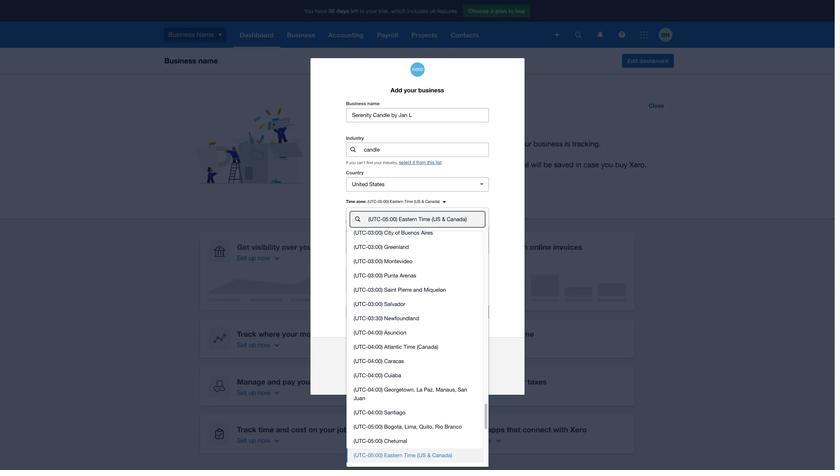 Task type: vqa. For each thing, say whether or not it's contained in the screenshot.
(UTC-03:00) Punta Arenas
yes



Task type: describe. For each thing, give the bounding box(es) containing it.
(utc-04:00) santiago
[[354, 410, 406, 416]]

eastern inside button
[[385, 453, 403, 459]]

business name
[[346, 101, 380, 106]]

you for can't
[[350, 161, 356, 165]]

now
[[381, 309, 392, 316]]

cuiaba
[[385, 373, 402, 379]]

data
[[406, 360, 415, 365]]

time inside time zone: (utc-05:00) eastern time (us & canada)
[[405, 200, 413, 204]]

05:00) for chetumal
[[368, 439, 383, 445]]

03:30)
[[368, 316, 383, 322]]

(utc- for (utc-04:00) cuiaba
[[354, 373, 368, 379]]

(utc- inside time zone: (utc-05:00) eastern time (us & canada)
[[368, 200, 378, 204]]

la
[[417, 387, 423, 393]]

(utc- for (utc-03:00) city of buenos aires
[[354, 230, 368, 236]]

(utc- for (utc-04:00) georgetown, la paz, manaus, san juan
[[354, 387, 368, 393]]

buenos
[[402, 230, 420, 236]]

(utc-03:00) saint pierre and miquelon button
[[347, 283, 484, 297]]

& inside time zone: (utc-05:00) eastern time (us & canada)
[[422, 200, 424, 204]]

rio
[[436, 424, 443, 430]]

canada) inside time zone: (utc-05:00) eastern time (us & canada)
[[425, 200, 440, 204]]

industry,
[[383, 161, 398, 165]]

(utc-04:00) atlantic time (canada)
[[354, 344, 439, 350]]

(utc-05:00) chetumal button
[[347, 435, 484, 449]]

04:00) for asuncion
[[368, 330, 383, 336]]

miquelon
[[424, 287, 446, 293]]

Industry field
[[363, 143, 489, 157]]

(utc-03:30) newfoundland button
[[347, 312, 484, 326]]

03:00) for saint
[[368, 287, 383, 293]]

san
[[458, 387, 468, 393]]

(utc-03:00) greenland
[[354, 244, 409, 250]]

(us inside time zone: (utc-05:00) eastern time (us & canada)
[[414, 200, 421, 204]]

canada) inside button
[[433, 453, 453, 459]]

if
[[346, 161, 348, 165]]

do
[[346, 219, 353, 225]]

(utc-04:00) georgetown, la paz, manaus, san juan button
[[347, 383, 484, 406]]

(utc- for (utc-03:30) newfoundland
[[354, 316, 368, 322]]

04:00) for caracas
[[368, 359, 383, 365]]

no, it's just me
[[360, 244, 396, 250]]

business
[[346, 101, 366, 106]]

and
[[414, 287, 423, 293]]

(utc-04:00) georgetown, la paz, manaus, san juan
[[354, 387, 468, 402]]

quickbooks?
[[418, 351, 452, 357]]

arenas
[[400, 273, 417, 279]]

do you have employees?
[[346, 219, 402, 225]]

coming from quickbooks? move your data into xero for free.
[[383, 351, 452, 365]]

(utc- for (utc-04:00) santiago
[[354, 410, 368, 416]]

this
[[428, 160, 435, 165]]

time up coming from quickbooks? move your data into xero for free.
[[404, 344, 416, 350]]

03:00) for punta
[[368, 273, 383, 279]]

country
[[346, 170, 364, 176]]

04:00) for atlantic
[[368, 344, 383, 350]]

05:00) for eastern
[[368, 453, 383, 459]]

city
[[385, 230, 394, 236]]

pierre
[[398, 287, 412, 293]]

& inside button
[[428, 453, 431, 459]]

you for have
[[354, 219, 362, 225]]

(utc- for (utc-05:00) eastern time (us & canada)
[[354, 453, 368, 459]]

(utc- for (utc-04:00) atlantic time (canada)
[[354, 344, 368, 350]]

(utc-05:00) eastern time (us & canada) button
[[347, 449, 484, 463]]

atlantic
[[385, 344, 403, 350]]

for
[[436, 360, 442, 365]]

(utc-03:30) newfoundland
[[354, 316, 419, 322]]

(utc- for (utc-04:00) asuncion
[[354, 330, 368, 336]]

industry
[[346, 135, 364, 141]]

buy
[[370, 309, 380, 316]]

(utc- for (utc-04:00) caracas
[[354, 359, 368, 365]]

(utc-04:00) caracas
[[354, 359, 404, 365]]

employees?
[[375, 219, 402, 225]]

group inside field
[[347, 208, 489, 471]]

03:00) for montevideo
[[368, 259, 383, 265]]

buy now button
[[346, 305, 416, 320]]

Business name field
[[347, 109, 489, 122]]

(utc-05:00) bogota, lima, quito, rio branco
[[354, 424, 462, 430]]

aires
[[421, 230, 433, 236]]

0 vertical spatial from
[[417, 160, 426, 165]]

(utc-03:00) punta arenas
[[354, 273, 417, 279]]

05:00) inside time zone: (utc-05:00) eastern time (us & canada)
[[378, 200, 389, 204]]

do you have employees? group
[[346, 226, 489, 255]]

Country field
[[347, 178, 472, 191]]

(utc-05:00) chetumal
[[354, 439, 408, 445]]

(utc-05:00) eastern time (us & canada)
[[354, 453, 453, 459]]

buy now
[[370, 309, 392, 316]]

(utc- for (utc-05:00) chetumal
[[354, 439, 368, 445]]

(utc-03:00) greenland button
[[347, 240, 484, 255]]

bogota,
[[385, 424, 403, 430]]

(utc- for (utc-03:00) montevideo
[[354, 259, 368, 265]]

branco
[[445, 424, 462, 430]]

(utc-03:00) montevideo button
[[347, 255, 484, 269]]

(utc-04:00) asuncion
[[354, 330, 407, 336]]

find
[[367, 161, 373, 165]]

Search search field
[[368, 213, 485, 226]]

montevideo
[[385, 259, 413, 265]]

move
[[383, 360, 395, 365]]

coming
[[383, 351, 403, 357]]

add
[[391, 86, 403, 94]]

no,
[[360, 244, 368, 250]]

none field containing (utc-03:00) city of buenos aires
[[346, 208, 489, 471]]

select
[[399, 160, 412, 165]]

xero image
[[411, 63, 425, 77]]

add your business
[[391, 86, 444, 94]]



Task type: locate. For each thing, give the bounding box(es) containing it.
(utc-04:00) cuiaba button
[[347, 369, 484, 383]]

salvador
[[385, 301, 406, 307]]

yes
[[360, 230, 368, 236]]

time
[[346, 199, 356, 204], [405, 200, 413, 204], [404, 344, 416, 350], [404, 453, 416, 459]]

list
[[436, 160, 442, 165]]

your right add
[[404, 86, 417, 94]]

caracas
[[385, 359, 404, 365]]

3 03:00) from the top
[[368, 259, 383, 265]]

04:00) inside button
[[368, 330, 383, 336]]

04:00) for georgetown,
[[368, 387, 383, 393]]

you right if
[[350, 161, 356, 165]]

greenland
[[385, 244, 409, 250]]

5 03:00) from the top
[[368, 287, 383, 293]]

it's
[[370, 244, 377, 250]]

04:00) inside "button"
[[368, 373, 383, 379]]

group containing (utc-03:00) city of buenos aires
[[347, 208, 489, 471]]

me
[[388, 244, 396, 250]]

1 04:00) from the top
[[368, 330, 383, 336]]

03:00)
[[368, 230, 383, 236], [368, 244, 383, 250], [368, 259, 383, 265], [368, 273, 383, 279], [368, 287, 383, 293], [368, 301, 383, 307]]

04:00)
[[368, 330, 383, 336], [368, 344, 383, 350], [368, 359, 383, 365], [368, 373, 383, 379], [368, 387, 383, 393], [368, 410, 383, 416]]

newfoundland
[[385, 316, 419, 322]]

1 vertical spatial &
[[428, 453, 431, 459]]

time left zone:
[[346, 199, 356, 204]]

paz,
[[424, 387, 435, 393]]

(utc-03:00) saint pierre and miquelon
[[354, 287, 446, 293]]

(us down (utc-05:00) chetumal button
[[417, 453, 426, 459]]

0 vertical spatial eastern
[[390, 200, 404, 204]]

canada)
[[425, 200, 440, 204], [433, 453, 453, 459]]

your left data on the left bottom of page
[[396, 360, 405, 365]]

group
[[347, 208, 489, 471]]

xero
[[426, 360, 435, 365]]

& up search search box
[[422, 200, 424, 204]]

& down (utc-05:00) chetumal button
[[428, 453, 431, 459]]

(utc-04:00) cuiaba
[[354, 373, 402, 379]]

04:00) down (utc-04:00) caracas
[[368, 373, 383, 379]]

(utc-03:00) punta arenas button
[[347, 269, 484, 283]]

05:00) down (utc-04:00) santiago
[[368, 424, 383, 430]]

0 horizontal spatial &
[[422, 200, 424, 204]]

0 vertical spatial canada)
[[425, 200, 440, 204]]

name
[[368, 101, 380, 106]]

2 04:00) from the top
[[368, 344, 383, 350]]

you right do
[[354, 219, 362, 225]]

04:00) for santiago
[[368, 410, 383, 416]]

04:00) inside button
[[368, 410, 383, 416]]

1 vertical spatial (us
[[417, 453, 426, 459]]

05:00) down (utc-05:00) chetumal
[[368, 453, 383, 459]]

04:00) down (utc-04:00) cuiaba
[[368, 387, 383, 393]]

eastern down chetumal at the bottom of the page
[[385, 453, 403, 459]]

(utc- inside "button"
[[354, 373, 368, 379]]

your right find
[[374, 161, 382, 165]]

04:00) up (utc-04:00) caracas
[[368, 344, 383, 350]]

you inside 'if you can't find your industry, select it from this list'
[[350, 161, 356, 165]]

04:00) down 03:30)
[[368, 330, 383, 336]]

of
[[395, 230, 400, 236]]

(utc- for (utc-03:00) salvador
[[354, 301, 368, 307]]

None field
[[346, 208, 489, 471]]

zone:
[[357, 199, 367, 204]]

time down (utc-05:00) chetumal button
[[404, 453, 416, 459]]

have
[[363, 219, 374, 225]]

0 vertical spatial &
[[422, 200, 424, 204]]

(utc-05:00) bogota, lima, quito, rio branco button
[[347, 420, 484, 435]]

05:00) for bogota,
[[368, 424, 383, 430]]

04:00) inside the (utc-04:00) georgetown, la paz, manaus, san juan
[[368, 387, 383, 393]]

1 vertical spatial from
[[405, 351, 417, 357]]

search icon image
[[351, 147, 356, 153]]

1 vertical spatial your
[[374, 161, 382, 165]]

eastern down select a country field
[[390, 200, 404, 204]]

(utc- for (utc-03:00) saint pierre and miquelon
[[354, 287, 368, 293]]

clear image
[[475, 177, 489, 192]]

georgetown,
[[385, 387, 415, 393]]

(us down select a country field
[[414, 200, 421, 204]]

(utc-03:00) city of buenos aires
[[354, 230, 433, 236]]

(utc- inside the (utc-04:00) georgetown, la paz, manaus, san juan
[[354, 387, 368, 393]]

asuncion
[[385, 330, 407, 336]]

05:00)
[[378, 200, 389, 204], [368, 424, 383, 430], [368, 439, 383, 445], [368, 453, 383, 459]]

manaus,
[[436, 387, 457, 393]]

6 03:00) from the top
[[368, 301, 383, 307]]

5 04:00) from the top
[[368, 387, 383, 393]]

saint
[[385, 287, 397, 293]]

(us inside button
[[417, 453, 426, 459]]

canada) up search search box
[[425, 200, 440, 204]]

04:00) for cuiaba
[[368, 373, 383, 379]]

your
[[404, 86, 417, 94], [374, 161, 382, 165], [396, 360, 405, 365]]

eastern
[[390, 200, 404, 204], [385, 453, 403, 459]]

(utc-03:00) city of buenos aires button
[[347, 226, 484, 240]]

your for can't
[[374, 161, 382, 165]]

(utc-04:00) atlantic time (canada) button
[[347, 340, 484, 355]]

(utc-03:00) salvador
[[354, 301, 406, 307]]

your for quickbooks?
[[396, 360, 405, 365]]

(utc-03:00) salvador button
[[347, 297, 484, 312]]

your inside 'if you can't find your industry, select it from this list'
[[374, 161, 382, 165]]

from inside coming from quickbooks? move your data into xero for free.
[[405, 351, 417, 357]]

from right it
[[417, 160, 426, 165]]

1 vertical spatial you
[[354, 219, 362, 225]]

03:00) for city
[[368, 230, 383, 236]]

select it from this list button
[[399, 160, 442, 165]]

can't
[[357, 161, 366, 165]]

3 04:00) from the top
[[368, 359, 383, 365]]

(utc-04:00) caracas button
[[347, 355, 484, 369]]

04:00) left santiago
[[368, 410, 383, 416]]

6 04:00) from the top
[[368, 410, 383, 416]]

1 03:00) from the top
[[368, 230, 383, 236]]

2 03:00) from the top
[[368, 244, 383, 250]]

4 03:00) from the top
[[368, 273, 383, 279]]

2 vertical spatial your
[[396, 360, 405, 365]]

canada) down rio
[[433, 453, 453, 459]]

03:00) for salvador
[[368, 301, 383, 307]]

4 04:00) from the top
[[368, 373, 383, 379]]

0 vertical spatial (us
[[414, 200, 421, 204]]

you
[[350, 161, 356, 165], [354, 219, 362, 225]]

into
[[417, 360, 424, 365]]

chetumal
[[385, 439, 408, 445]]

if you can't find your industry, select it from this list
[[346, 160, 442, 165]]

eastern inside time zone: (utc-05:00) eastern time (us & canada)
[[390, 200, 404, 204]]

juan
[[354, 396, 366, 402]]

1 vertical spatial canada)
[[433, 453, 453, 459]]

1 horizontal spatial &
[[428, 453, 431, 459]]

from
[[417, 160, 426, 165], [405, 351, 417, 357]]

(utc- for (utc-03:00) greenland
[[354, 244, 368, 250]]

from up data on the left bottom of page
[[405, 351, 417, 357]]

(utc- for (utc-03:00) punta arenas
[[354, 273, 368, 279]]

it
[[413, 160, 415, 165]]

&
[[422, 200, 424, 204], [428, 453, 431, 459]]

punta
[[385, 273, 399, 279]]

(us
[[414, 200, 421, 204], [417, 453, 426, 459]]

05:00) left chetumal at the bottom of the page
[[368, 439, 383, 445]]

04:00) up (utc-04:00) cuiaba
[[368, 359, 383, 365]]

(utc-04:00) asuncion button
[[347, 326, 484, 340]]

05:00) up employees?
[[378, 200, 389, 204]]

just
[[378, 244, 387, 250]]

free.
[[443, 360, 452, 365]]

(utc-03:00) montevideo
[[354, 259, 413, 265]]

time zone: (utc-05:00) eastern time (us & canada)
[[346, 199, 440, 204]]

(canada)
[[417, 344, 439, 350]]

(utc- for (utc-05:00) bogota, lima, quito, rio branco
[[354, 424, 368, 430]]

santiago
[[385, 410, 406, 416]]

quito,
[[420, 424, 434, 430]]

03:00) inside button
[[368, 259, 383, 265]]

(utc-04:00) santiago button
[[347, 406, 484, 420]]

business
[[419, 86, 444, 94]]

0 vertical spatial you
[[350, 161, 356, 165]]

03:00) for greenland
[[368, 244, 383, 250]]

1 vertical spatial eastern
[[385, 453, 403, 459]]

your inside coming from quickbooks? move your data into xero for free.
[[396, 360, 405, 365]]

(utc-
[[368, 200, 378, 204], [354, 230, 368, 236], [354, 244, 368, 250], [354, 259, 368, 265], [354, 273, 368, 279], [354, 287, 368, 293], [354, 301, 368, 307], [354, 316, 368, 322], [354, 330, 368, 336], [354, 344, 368, 350], [354, 359, 368, 365], [354, 373, 368, 379], [354, 387, 368, 393], [354, 410, 368, 416], [354, 424, 368, 430], [354, 439, 368, 445], [354, 453, 368, 459]]

time down select a country field
[[405, 200, 413, 204]]

0 vertical spatial your
[[404, 86, 417, 94]]



